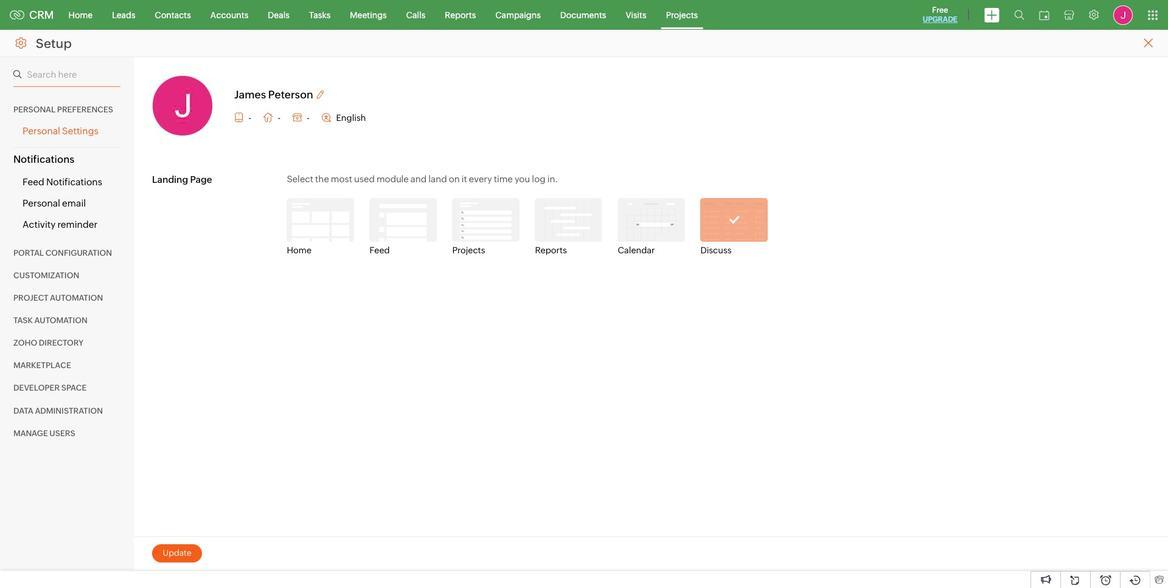 Task type: locate. For each thing, give the bounding box(es) containing it.
search image
[[1014, 10, 1025, 20]]

accounts
[[210, 10, 248, 20]]

create menu element
[[977, 0, 1007, 30]]

calendar image
[[1039, 10, 1050, 20]]

deals
[[268, 10, 290, 20]]

contacts
[[155, 10, 191, 20]]

reports link
[[435, 0, 486, 30]]

calls link
[[397, 0, 435, 30]]

leads link
[[102, 0, 145, 30]]

home link
[[59, 0, 102, 30]]

reports
[[445, 10, 476, 20]]

contacts link
[[145, 0, 201, 30]]

create menu image
[[984, 8, 1000, 22]]

visits
[[626, 10, 647, 20]]

home
[[69, 10, 93, 20]]

search element
[[1007, 0, 1032, 30]]

crm link
[[10, 9, 54, 21]]

calls
[[406, 10, 425, 20]]

deals link
[[258, 0, 299, 30]]

campaigns link
[[486, 0, 551, 30]]

profile element
[[1106, 0, 1140, 30]]



Task type: describe. For each thing, give the bounding box(es) containing it.
crm
[[29, 9, 54, 21]]

meetings
[[350, 10, 387, 20]]

tasks link
[[299, 0, 340, 30]]

documents
[[560, 10, 606, 20]]

documents link
[[551, 0, 616, 30]]

leads
[[112, 10, 135, 20]]

meetings link
[[340, 0, 397, 30]]

campaigns
[[495, 10, 541, 20]]

accounts link
[[201, 0, 258, 30]]

free
[[932, 5, 948, 15]]

projects
[[666, 10, 698, 20]]

projects link
[[656, 0, 708, 30]]

upgrade
[[923, 15, 958, 24]]

tasks
[[309, 10, 331, 20]]

profile image
[[1113, 5, 1133, 25]]

free upgrade
[[923, 5, 958, 24]]

visits link
[[616, 0, 656, 30]]



Task type: vqa. For each thing, say whether or not it's contained in the screenshot.
field
no



